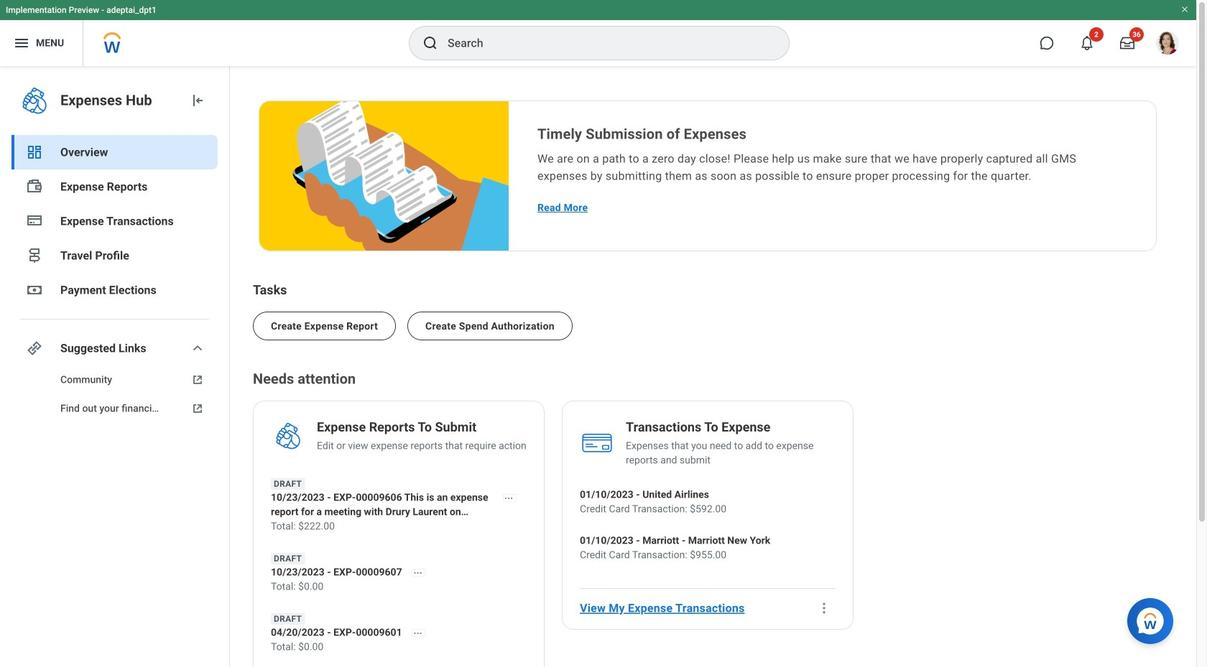 Task type: vqa. For each thing, say whether or not it's contained in the screenshot.
For
no



Task type: describe. For each thing, give the bounding box(es) containing it.
link image
[[26, 340, 43, 357]]

edit or view expense reports that require action element
[[317, 439, 527, 454]]

related actions image for 10/23/2023 - exp-00009607 element at the left bottom of page
[[413, 569, 423, 579]]

expense reports to submit element
[[317, 419, 477, 439]]

expenses that you need to add to expense reports and submit element
[[626, 439, 836, 468]]

related actions vertical image
[[817, 602, 832, 616]]

expenses hub element
[[60, 91, 178, 111]]

justify image
[[13, 35, 30, 52]]

credit card transaction: $955.00 element
[[580, 549, 771, 563]]

related actions image
[[504, 494, 514, 504]]

credit card image
[[26, 212, 43, 229]]

timeline milestone image
[[26, 247, 43, 265]]

chevron down small image
[[189, 340, 206, 357]]

total: $0.00 element for related actions image inside 10/23/2023 - exp-00009607 element
[[271, 580, 436, 595]]

timely submission of expenses element
[[538, 124, 1128, 144]]

close environment banner image
[[1181, 5, 1190, 14]]

inbox large image
[[1121, 36, 1135, 50]]

navigation pane region
[[0, 66, 230, 668]]



Task type: locate. For each thing, give the bounding box(es) containing it.
total: $0.00 element for related actions image inside 04/20/2023 - exp-00009601 element
[[271, 641, 436, 655]]

related actions image inside 04/20/2023 - exp-00009601 element
[[413, 629, 423, 639]]

10/23/2023 - exp-00009606 this is an expense report for a meeting with drury laurent on 10/23/23 element
[[271, 491, 527, 520]]

2 ext link image from the top
[[189, 402, 206, 416]]

related actions image
[[413, 569, 423, 579], [413, 629, 423, 639]]

total: $222.00 element
[[271, 520, 527, 534]]

Search Workday  search field
[[448, 27, 760, 59]]

dashboard image
[[26, 144, 43, 161]]

notifications large image
[[1081, 36, 1095, 50]]

04/20/2023 - exp-00009601 element
[[271, 626, 436, 641]]

1 related actions image from the top
[[413, 569, 423, 579]]

2 related actions image from the top
[[413, 629, 423, 639]]

transformation import image
[[189, 92, 206, 109]]

1 total: $0.00 element from the top
[[271, 580, 436, 595]]

1 vertical spatial ext link image
[[189, 402, 206, 416]]

search image
[[422, 35, 439, 52]]

2 total: $0.00 element from the top
[[271, 641, 436, 655]]

1 ext link image from the top
[[189, 373, 206, 387]]

related actions image for 04/20/2023 - exp-00009601 element
[[413, 629, 423, 639]]

1 vertical spatial related actions image
[[413, 629, 423, 639]]

1 vertical spatial total: $0.00 element
[[271, 641, 436, 655]]

transactions to expense element
[[626, 419, 771, 439]]

profile logan mcneil image
[[1157, 32, 1180, 58]]

dollar image
[[26, 282, 43, 299]]

list
[[253, 301, 1163, 341]]

related actions image inside 10/23/2023 - exp-00009607 element
[[413, 569, 423, 579]]

banner
[[0, 0, 1197, 66]]

10/23/2023 - exp-00009607 element
[[271, 566, 436, 580]]

0 vertical spatial related actions image
[[413, 569, 423, 579]]

ext link image
[[189, 373, 206, 387], [189, 402, 206, 416]]

0 vertical spatial total: $0.00 element
[[271, 580, 436, 595]]

0 vertical spatial ext link image
[[189, 373, 206, 387]]

task pay image
[[26, 178, 43, 196]]

credit card transaction: $592.00 element
[[580, 503, 727, 517]]

total: $0.00 element
[[271, 580, 436, 595], [271, 641, 436, 655]]



